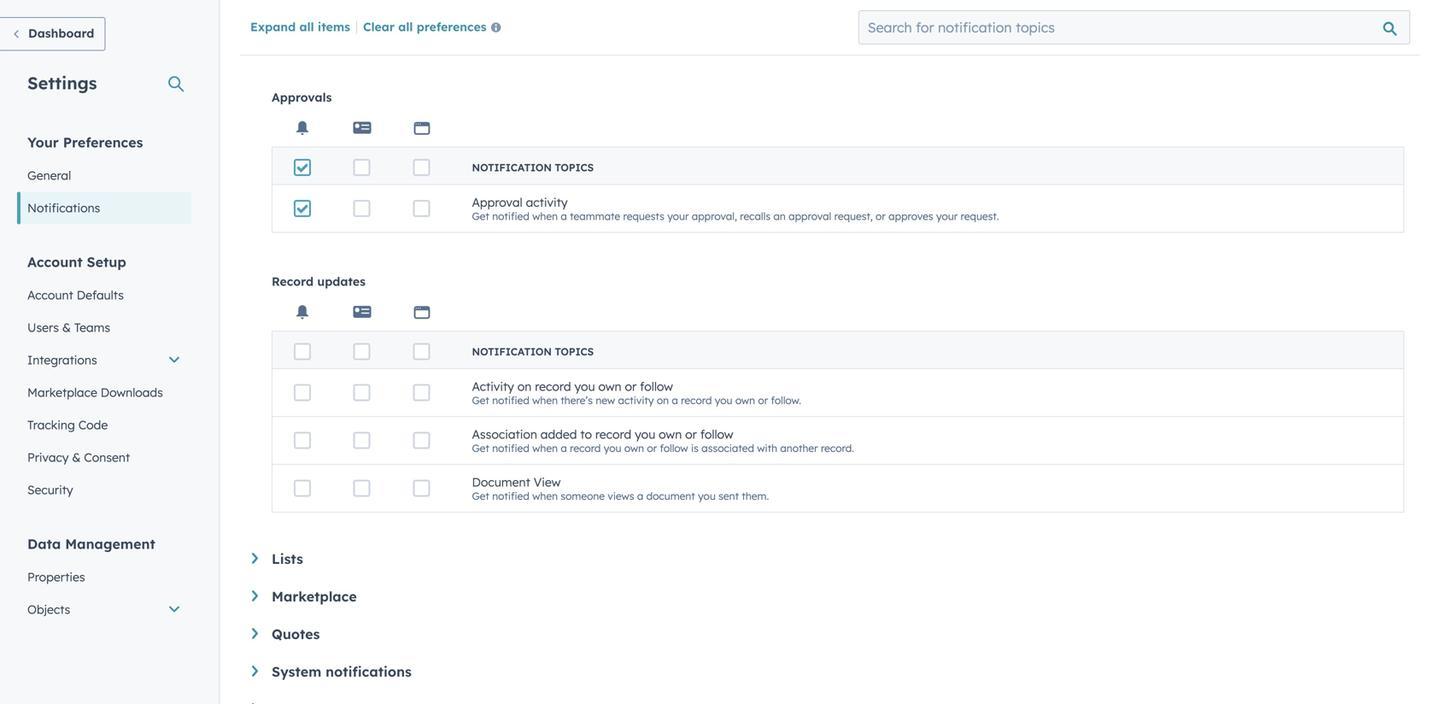 Task type: vqa. For each thing, say whether or not it's contained in the screenshot.
you in DOCUMENT OPEN GET NOTIFIED WHEN SOMEONE OPENS A DOCUMENT YOU SENT THEM.
yes



Task type: locate. For each thing, give the bounding box(es) containing it.
notified up association
[[492, 394, 530, 407]]

notification up approval on the left
[[472, 161, 552, 174]]

your
[[27, 134, 59, 151]]

own left is
[[659, 427, 682, 442]]

when for open
[[533, 25, 558, 38]]

you
[[701, 25, 719, 38], [575, 379, 595, 394], [715, 394, 733, 407], [635, 427, 656, 442], [604, 442, 622, 454], [698, 490, 716, 502]]

3 when from the top
[[533, 394, 558, 407]]

a left to
[[561, 442, 567, 454]]

marketplace inside "link"
[[27, 385, 97, 400]]

1 vertical spatial &
[[72, 450, 81, 465]]

integrations button
[[17, 344, 191, 376]]

added
[[541, 427, 577, 442]]

notifications
[[27, 200, 100, 215]]

1 when from the top
[[533, 25, 558, 38]]

2 notified from the top
[[492, 210, 530, 222]]

get inside the activity on record you own or follow get notified when there's new activity on a record you own or follow.
[[472, 394, 490, 407]]

when up view
[[533, 442, 558, 454]]

0 horizontal spatial on
[[518, 379, 532, 394]]

1 your from the left
[[668, 210, 689, 222]]

0 horizontal spatial &
[[62, 320, 71, 335]]

1 vertical spatial activity
[[618, 394, 654, 407]]

& right "users"
[[62, 320, 71, 335]]

- right expand
[[298, 17, 302, 32]]

notified
[[492, 25, 530, 38], [492, 210, 530, 222], [492, 394, 530, 407], [492, 442, 530, 454], [492, 490, 530, 502]]

document right views
[[647, 490, 695, 502]]

3 caret image from the top
[[252, 628, 258, 639]]

approval
[[789, 210, 832, 222]]

activity on record you own or follow get notified when there's new activity on a record you own or follow.
[[472, 379, 802, 407]]

2 get from the top
[[472, 210, 490, 222]]

1 vertical spatial notification
[[472, 345, 552, 358]]

2 notification topics from the top
[[472, 345, 594, 358]]

topics up there's
[[555, 345, 594, 358]]

account up "users"
[[27, 288, 73, 303]]

topics
[[555, 161, 594, 174], [555, 345, 594, 358]]

general
[[27, 168, 71, 183]]

follow inside the activity on record you own or follow get notified when there's new activity on a record you own or follow.
[[640, 379, 673, 394]]

0 vertical spatial &
[[62, 320, 71, 335]]

or right the request,
[[876, 210, 886, 222]]

1 someone from the top
[[561, 25, 605, 38]]

when right approval on the left
[[533, 210, 558, 222]]

or left associated
[[686, 427, 697, 442]]

sent
[[721, 25, 742, 38], [719, 490, 739, 502]]

1 vertical spatial someone
[[561, 490, 605, 502]]

marketplace down the integrations
[[27, 385, 97, 400]]

1 caret image from the top
[[252, 553, 258, 564]]

marketplace
[[27, 385, 97, 400], [272, 588, 357, 605]]

0 vertical spatial document
[[649, 25, 698, 38]]

& right privacy
[[72, 450, 81, 465]]

document left view
[[472, 475, 531, 490]]

updates
[[317, 274, 366, 289]]

1 account from the top
[[27, 253, 83, 270]]

expand
[[250, 19, 296, 34]]

0 vertical spatial document
[[472, 10, 531, 25]]

0 vertical spatial account
[[27, 253, 83, 270]]

0 horizontal spatial activity
[[526, 195, 568, 210]]

- left items
[[302, 17, 307, 32]]

them. inside document open get notified when someone opens a document you sent them.
[[745, 25, 772, 38]]

sent inside document view get notified when someone views a document you sent them.
[[719, 490, 739, 502]]

on right the activity
[[518, 379, 532, 394]]

1 vertical spatial topics
[[555, 345, 594, 358]]

objects
[[27, 602, 70, 617]]

get inside document view get notified when someone views a document you sent them.
[[472, 490, 490, 502]]

caret image inside the quotes dropdown button
[[252, 628, 258, 639]]

account defaults link
[[17, 279, 191, 312]]

or inside approval activity get notified when a teammate requests your approval, recalls an approval request, or approves your request.
[[876, 210, 886, 222]]

document view get notified when someone views a document you sent them.
[[472, 475, 769, 502]]

when left opens
[[533, 25, 558, 38]]

& for users
[[62, 320, 71, 335]]

your preferences element
[[17, 133, 191, 224]]

notified left open
[[492, 25, 530, 38]]

5 when from the top
[[533, 490, 558, 502]]

-
[[298, 17, 302, 32], [302, 17, 307, 32]]

1 horizontal spatial activity
[[618, 394, 654, 407]]

1 vertical spatial marketplace
[[272, 588, 357, 605]]

request.
[[961, 210, 1000, 222]]

2 your from the left
[[937, 210, 958, 222]]

a inside association added to record you own or follow get notified when a record you own or follow is associated with another record.
[[561, 442, 567, 454]]

record
[[535, 379, 571, 394], [681, 394, 712, 407], [596, 427, 632, 442], [570, 442, 601, 454]]

2 topics from the top
[[555, 345, 594, 358]]

a right views
[[637, 490, 644, 502]]

0 horizontal spatial marketplace
[[27, 385, 97, 400]]

a inside document open get notified when someone opens a document you sent them.
[[640, 25, 646, 38]]

follow.
[[771, 394, 802, 407]]

2 - from the left
[[302, 17, 307, 32]]

0 horizontal spatial all
[[300, 19, 314, 34]]

notified left view
[[492, 490, 530, 502]]

follow
[[640, 379, 673, 394], [701, 427, 734, 442], [660, 442, 689, 454]]

1 notification from the top
[[472, 161, 552, 174]]

0 vertical spatial caret image
[[252, 553, 258, 564]]

1 notified from the top
[[492, 25, 530, 38]]

2 notification from the top
[[472, 345, 552, 358]]

0 vertical spatial topics
[[555, 161, 594, 174]]

when inside document open get notified when someone opens a document you sent them.
[[533, 25, 558, 38]]

1 notification topics from the top
[[472, 161, 594, 174]]

all left items
[[300, 19, 314, 34]]

all inside button
[[398, 19, 413, 34]]

marketplace button
[[252, 588, 1405, 605]]

account setup element
[[17, 253, 191, 506]]

notified inside the activity on record you own or follow get notified when there's new activity on a record you own or follow.
[[492, 394, 530, 407]]

users & teams link
[[17, 312, 191, 344]]

all for expand
[[300, 19, 314, 34]]

on up association added to record you own or follow get notified when a record you own or follow is associated with another record.
[[657, 394, 669, 407]]

2 document from the top
[[472, 475, 531, 490]]

a up association added to record you own or follow get notified when a record you own or follow is associated with another record.
[[672, 394, 678, 407]]

when inside the activity on record you own or follow get notified when there's new activity on a record you own or follow.
[[533, 394, 558, 407]]

caret image
[[252, 553, 258, 564], [252, 591, 258, 602], [252, 628, 258, 639]]

notification topics up the activity
[[472, 345, 594, 358]]

when inside approval activity get notified when a teammate requests your approval, recalls an approval request, or approves your request.
[[533, 210, 558, 222]]

notification for approvals
[[472, 161, 552, 174]]

your
[[668, 210, 689, 222], [937, 210, 958, 222]]

a right opens
[[640, 25, 646, 38]]

0 vertical spatial marketplace
[[27, 385, 97, 400]]

1 vertical spatial caret image
[[252, 591, 258, 602]]

all right clear at the top left
[[398, 19, 413, 34]]

4 when from the top
[[533, 442, 558, 454]]

teams
[[74, 320, 110, 335]]

marketplace up the 'quotes' at the bottom left of the page
[[272, 588, 357, 605]]

notifications link
[[17, 192, 191, 224]]

marketplace for marketplace downloads
[[27, 385, 97, 400]]

notified left teammate
[[492, 210, 530, 222]]

1 horizontal spatial &
[[72, 450, 81, 465]]

marketplace downloads
[[27, 385, 163, 400]]

2 account from the top
[[27, 288, 73, 303]]

1 vertical spatial sent
[[719, 490, 739, 502]]

1 vertical spatial document
[[472, 475, 531, 490]]

someone left views
[[561, 490, 605, 502]]

view
[[534, 475, 561, 490]]

record
[[272, 274, 314, 289]]

quotes button
[[252, 626, 1405, 643]]

get inside approval activity get notified when a teammate requests your approval, recalls an approval request, or approves your request.
[[472, 210, 490, 222]]

document inside document view get notified when someone views a document you sent them.
[[647, 490, 695, 502]]

a
[[640, 25, 646, 38], [561, 210, 567, 222], [672, 394, 678, 407], [561, 442, 567, 454], [637, 490, 644, 502]]

approvals
[[272, 90, 332, 105]]

follow left is
[[660, 442, 689, 454]]

when
[[533, 25, 558, 38], [533, 210, 558, 222], [533, 394, 558, 407], [533, 442, 558, 454], [533, 490, 558, 502]]

notification topics up approval on the left
[[472, 161, 594, 174]]

1 vertical spatial them.
[[742, 490, 769, 502]]

2 caret image from the top
[[252, 591, 258, 602]]

1 all from the left
[[300, 19, 314, 34]]

2 vertical spatial caret image
[[252, 628, 258, 639]]

1 document from the top
[[472, 10, 531, 25]]

1 vertical spatial notification topics
[[472, 345, 594, 358]]

4 notified from the top
[[492, 442, 530, 454]]

when left there's
[[533, 394, 558, 407]]

or left "follow."
[[758, 394, 768, 407]]

0 vertical spatial notification topics
[[472, 161, 594, 174]]

activity inside the activity on record you own or follow get notified when there's new activity on a record you own or follow.
[[618, 394, 654, 407]]

clear
[[363, 19, 395, 34]]

2 when from the top
[[533, 210, 558, 222]]

notified inside document open get notified when someone opens a document you sent them.
[[492, 25, 530, 38]]

your left request.
[[937, 210, 958, 222]]

4 get from the top
[[472, 442, 490, 454]]

own
[[599, 379, 622, 394], [736, 394, 756, 407], [659, 427, 682, 442], [625, 442, 644, 454]]

1 get from the top
[[472, 25, 490, 38]]

topics up teammate
[[555, 161, 594, 174]]

someone inside document open get notified when someone opens a document you sent them.
[[561, 25, 605, 38]]

approval,
[[692, 210, 737, 222]]

clear all preferences
[[363, 19, 487, 34]]

caret image for quotes
[[252, 628, 258, 639]]

activity right approval on the left
[[526, 195, 568, 210]]

0 vertical spatial activity
[[526, 195, 568, 210]]

sent inside document open get notified when someone opens a document you sent them.
[[721, 25, 742, 38]]

document right opens
[[649, 25, 698, 38]]

notified inside document view get notified when someone views a document you sent them.
[[492, 490, 530, 502]]

1 vertical spatial document
[[647, 490, 695, 502]]

3 get from the top
[[472, 394, 490, 407]]

0 horizontal spatial your
[[668, 210, 689, 222]]

downloads
[[101, 385, 163, 400]]

your right requests
[[668, 210, 689, 222]]

record up is
[[681, 394, 712, 407]]

opens
[[608, 25, 637, 38]]

quotes
[[272, 626, 320, 643]]

document
[[472, 10, 531, 25], [472, 475, 531, 490]]

document left open
[[472, 10, 531, 25]]

0 vertical spatial someone
[[561, 25, 605, 38]]

management
[[65, 535, 155, 553]]

them. inside document view get notified when someone views a document you sent them.
[[742, 490, 769, 502]]

record up added
[[535, 379, 571, 394]]

0 vertical spatial notification
[[472, 161, 552, 174]]

on
[[518, 379, 532, 394], [657, 394, 669, 407]]

5 get from the top
[[472, 490, 490, 502]]

0 vertical spatial them.
[[745, 25, 772, 38]]

notified inside approval activity get notified when a teammate requests your approval, recalls an approval request, or approves your request.
[[492, 210, 530, 222]]

requests
[[623, 210, 665, 222]]

1 vertical spatial account
[[27, 288, 73, 303]]

notification topics
[[472, 161, 594, 174], [472, 345, 594, 358]]

caret image inside marketplace dropdown button
[[252, 591, 258, 602]]

sent for open
[[721, 25, 742, 38]]

1 horizontal spatial marketplace
[[272, 588, 357, 605]]

1 horizontal spatial all
[[398, 19, 413, 34]]

is
[[691, 442, 699, 454]]

notification
[[472, 161, 552, 174], [472, 345, 552, 358]]

&
[[62, 320, 71, 335], [72, 450, 81, 465]]

a left teammate
[[561, 210, 567, 222]]

preferences
[[63, 134, 143, 151]]

expand all items
[[250, 19, 350, 34]]

when down added
[[533, 490, 558, 502]]

Search for notification topics search field
[[859, 10, 1411, 44]]

account up the account defaults
[[27, 253, 83, 270]]

3 notified from the top
[[492, 394, 530, 407]]

1 topics from the top
[[555, 161, 594, 174]]

someone left opens
[[561, 25, 605, 38]]

a inside document view get notified when someone views a document you sent them.
[[637, 490, 644, 502]]

notified left added
[[492, 442, 530, 454]]

them. for document view
[[742, 490, 769, 502]]

when inside document view get notified when someone views a document you sent them.
[[533, 490, 558, 502]]

document inside document view get notified when someone views a document you sent them.
[[472, 475, 531, 490]]

marketplace for marketplace
[[272, 588, 357, 605]]

own left "follow."
[[736, 394, 756, 407]]

notification up the activity
[[472, 345, 552, 358]]

0 vertical spatial sent
[[721, 25, 742, 38]]

someone
[[561, 25, 605, 38], [561, 490, 605, 502]]

items
[[318, 19, 350, 34]]

them.
[[745, 25, 772, 38], [742, 490, 769, 502]]

data management
[[27, 535, 155, 553]]

2 all from the left
[[398, 19, 413, 34]]

caret image inside lists dropdown button
[[252, 553, 258, 564]]

document inside document open get notified when someone opens a document you sent them.
[[472, 10, 531, 25]]

1 horizontal spatial your
[[937, 210, 958, 222]]

or right new
[[625, 379, 637, 394]]

activity
[[526, 195, 568, 210], [618, 394, 654, 407]]

own up document view get notified when someone views a document you sent them.
[[625, 442, 644, 454]]

document for document view
[[647, 490, 695, 502]]

2 someone from the top
[[561, 490, 605, 502]]

document inside document open get notified when someone opens a document you sent them.
[[649, 25, 698, 38]]

approves
[[889, 210, 934, 222]]

document open get notified when someone opens a document you sent them.
[[472, 10, 772, 38]]

setup
[[87, 253, 126, 270]]

users & teams
[[27, 320, 110, 335]]

consent
[[84, 450, 130, 465]]

follow right new
[[640, 379, 673, 394]]

topics for approvals
[[555, 161, 594, 174]]

activity right new
[[618, 394, 654, 407]]

5 notified from the top
[[492, 490, 530, 502]]

notification topics for record updates
[[472, 345, 594, 358]]

get
[[472, 25, 490, 38], [472, 210, 490, 222], [472, 394, 490, 407], [472, 442, 490, 454], [472, 490, 490, 502]]

get inside document open get notified when someone opens a document you sent them.
[[472, 25, 490, 38]]

someone inside document view get notified when someone views a document you sent them.
[[561, 490, 605, 502]]



Task type: describe. For each thing, give the bounding box(es) containing it.
data
[[27, 535, 61, 553]]

topics for record updates
[[555, 345, 594, 358]]

get for approval activity
[[472, 210, 490, 222]]

when inside association added to record you own or follow get notified when a record you own or follow is associated with another record.
[[533, 442, 558, 454]]

lists
[[272, 550, 303, 567]]

integrations
[[27, 353, 97, 367]]

new
[[596, 394, 616, 407]]

account for account defaults
[[27, 288, 73, 303]]

record down there's
[[570, 442, 601, 454]]

when for activity
[[533, 210, 558, 222]]

tracking code link
[[17, 409, 191, 441]]

sent for view
[[719, 490, 739, 502]]

1 horizontal spatial on
[[657, 394, 669, 407]]

approval
[[472, 195, 523, 210]]

a inside the activity on record you own or follow get notified when there's new activity on a record you own or follow.
[[672, 394, 678, 407]]

privacy & consent
[[27, 450, 130, 465]]

notifications
[[326, 663, 412, 680]]

get for document open
[[472, 25, 490, 38]]

get for document view
[[472, 490, 490, 502]]

users
[[27, 320, 59, 335]]

notified for activity
[[492, 210, 530, 222]]

defaults
[[77, 288, 124, 303]]

association added to record you own or follow get notified when a record you own or follow is associated with another record.
[[472, 427, 855, 454]]

notified inside association added to record you own or follow get notified when a record you own or follow is associated with another record.
[[492, 442, 530, 454]]

& for privacy
[[72, 450, 81, 465]]

code
[[78, 417, 108, 432]]

document for document open
[[472, 10, 531, 25]]

them. for document open
[[745, 25, 772, 38]]

another
[[781, 442, 818, 454]]

account setup
[[27, 253, 126, 270]]

with
[[757, 442, 778, 454]]

activity
[[472, 379, 514, 394]]

caret image for lists
[[252, 553, 258, 564]]

recalls
[[740, 210, 771, 222]]

caret image for marketplace
[[252, 591, 258, 602]]

teammate
[[570, 210, 621, 222]]

dashboard
[[28, 26, 94, 41]]

associated
[[702, 442, 755, 454]]

account for account setup
[[27, 253, 83, 270]]

there's
[[561, 394, 593, 407]]

or left is
[[647, 442, 657, 454]]

an
[[774, 210, 786, 222]]

system notifications button
[[252, 663, 1405, 680]]

properties link
[[17, 561, 191, 594]]

--
[[298, 17, 307, 32]]

you inside document open get notified when someone opens a document you sent them.
[[701, 25, 719, 38]]

lists button
[[252, 550, 1405, 567]]

association
[[472, 427, 537, 442]]

general link
[[17, 159, 191, 192]]

notification topics for approvals
[[472, 161, 594, 174]]

tracking code
[[27, 417, 108, 432]]

data management element
[[17, 535, 191, 691]]

to
[[581, 427, 592, 442]]

1 - from the left
[[298, 17, 302, 32]]

own right there's
[[599, 379, 622, 394]]

objects button
[[17, 594, 191, 626]]

privacy
[[27, 450, 69, 465]]

your preferences
[[27, 134, 143, 151]]

record right to
[[596, 427, 632, 442]]

system notifications
[[272, 663, 412, 680]]

security link
[[17, 474, 191, 506]]

notification for record updates
[[472, 345, 552, 358]]

someone for open
[[561, 25, 605, 38]]

document for document open
[[649, 25, 698, 38]]

approval activity get notified when a teammate requests your approval, recalls an approval request, or approves your request.
[[472, 195, 1000, 222]]

request,
[[835, 210, 873, 222]]

system
[[272, 663, 322, 680]]

you inside document view get notified when someone views a document you sent them.
[[698, 490, 716, 502]]

record updates
[[272, 274, 366, 289]]

settings
[[27, 72, 97, 94]]

properties
[[27, 570, 85, 585]]

tracking
[[27, 417, 75, 432]]

dashboard link
[[0, 17, 105, 51]]

expand all items button
[[250, 19, 350, 34]]

someone for view
[[561, 490, 605, 502]]

account defaults
[[27, 288, 124, 303]]

privacy & consent link
[[17, 441, 191, 474]]

open
[[534, 10, 562, 25]]

caret image
[[252, 666, 258, 677]]

document for document view
[[472, 475, 531, 490]]

activity inside approval activity get notified when a teammate requests your approval, recalls an approval request, or approves your request.
[[526, 195, 568, 210]]

security
[[27, 482, 73, 497]]

notified for view
[[492, 490, 530, 502]]

clear all preferences button
[[363, 18, 508, 38]]

all for clear
[[398, 19, 413, 34]]

follow right is
[[701, 427, 734, 442]]

a inside approval activity get notified when a teammate requests your approval, recalls an approval request, or approves your request.
[[561, 210, 567, 222]]

record.
[[821, 442, 855, 454]]

marketplace downloads link
[[17, 376, 191, 409]]

views
[[608, 490, 635, 502]]

get inside association added to record you own or follow get notified when a record you own or follow is associated with another record.
[[472, 442, 490, 454]]

when for view
[[533, 490, 558, 502]]

preferences
[[417, 19, 487, 34]]

notified for open
[[492, 25, 530, 38]]



